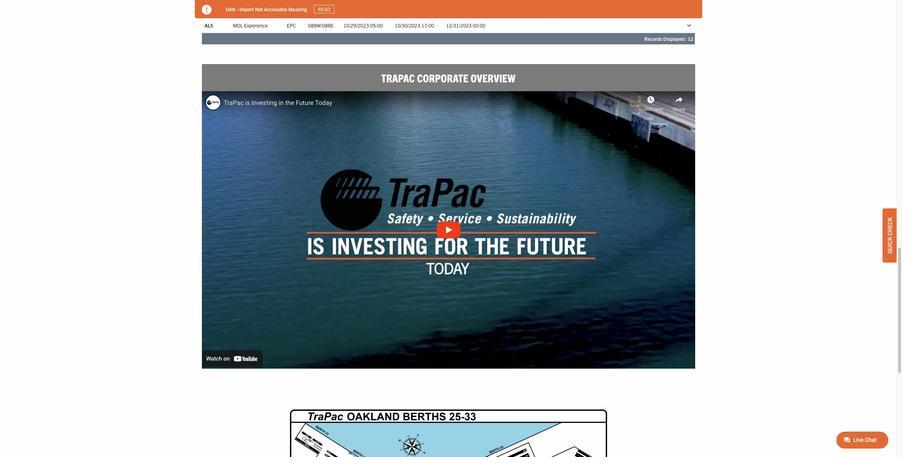 Task type: vqa. For each thing, say whether or not it's contained in the screenshot.
Quick Check
yes



Task type: locate. For each thing, give the bounding box(es) containing it.
trapac corporate overview main content
[[195, 0, 702, 389]]

mol experience
[[233, 22, 268, 29]]

ym ubiquity
[[233, 8, 259, 14]]

00:00
[[473, 22, 486, 29]]

quick check link
[[883, 209, 897, 263]]

10/29/2023
[[344, 22, 369, 29]]

17:00
[[421, 22, 434, 29]]

corporate
[[417, 71, 468, 85]]

10/30/2023
[[395, 22, 420, 29]]

read
[[318, 6, 331, 12]]

read link
[[314, 5, 335, 13]]

al5
[[205, 22, 213, 29]]

10/29/2023 05:00
[[344, 22, 383, 29]]

trapac
[[381, 71, 415, 85]]

05:00
[[370, 22, 383, 29]]

10/30/2023 17:00
[[395, 22, 434, 29]]

accessible
[[264, 6, 287, 12]]

yuq
[[287, 8, 297, 14]]

:
[[685, 36, 687, 42]]

12/31/2023
[[446, 22, 472, 29]]

epc
[[287, 22, 296, 29]]

ps4
[[205, 8, 214, 14]]

meaning
[[288, 6, 307, 12]]

12/31/2023 00:00
[[446, 22, 486, 29]]



Task type: describe. For each thing, give the bounding box(es) containing it.
mol
[[233, 22, 243, 29]]

ym
[[233, 8, 240, 14]]

088w/088e
[[308, 22, 333, 29]]

oak
[[226, 6, 236, 12]]

import
[[239, 6, 254, 12]]

records displayed : 12
[[644, 36, 694, 42]]

ubiquity
[[241, 8, 259, 14]]

overview
[[471, 71, 516, 85]]

quick check
[[886, 218, 893, 254]]

experience
[[244, 22, 268, 29]]

12
[[688, 36, 694, 42]]

oak - import not accessible meaning
[[226, 6, 307, 12]]

solid image
[[202, 5, 212, 15]]

not
[[255, 6, 263, 12]]

check
[[886, 218, 893, 236]]

059e/059w
[[308, 8, 333, 14]]

quick
[[886, 237, 893, 254]]

trapac corporate overview
[[381, 71, 516, 85]]

-
[[237, 6, 238, 12]]

displayed
[[663, 36, 685, 42]]

records
[[644, 36, 662, 42]]



